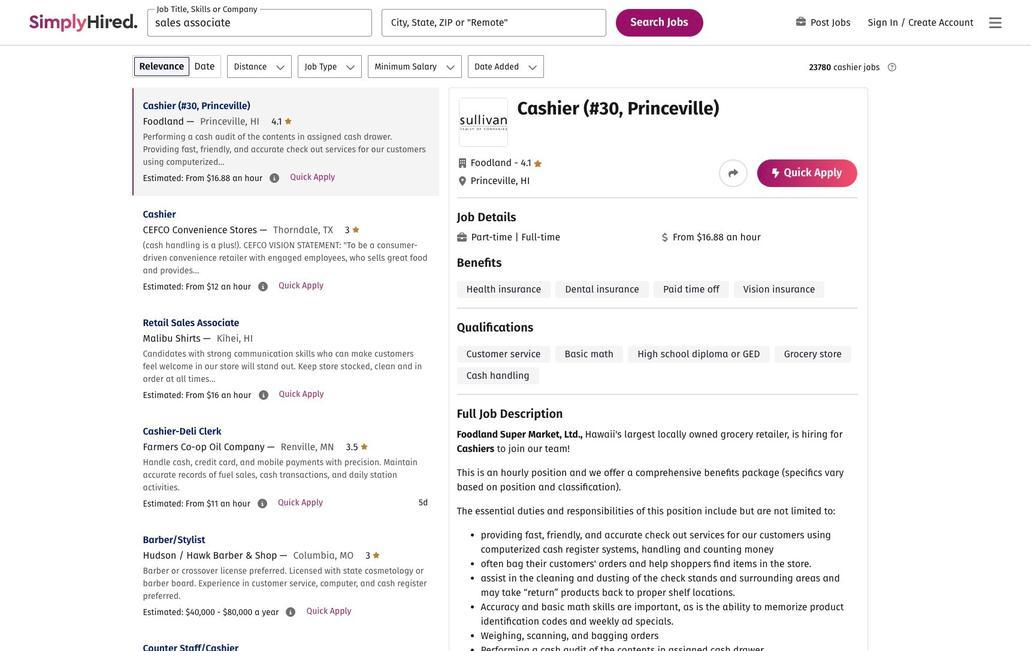 Task type: describe. For each thing, give the bounding box(es) containing it.
location dot image
[[459, 176, 466, 186]]

share this job image
[[729, 168, 738, 178]]

star image for the bottommost 3 out of 5 stars element
[[373, 550, 380, 560]]

main menu image
[[990, 16, 1002, 30]]

1 vertical spatial briefcase image
[[457, 233, 467, 242]]

dollar sign image
[[662, 233, 668, 242]]

1 horizontal spatial briefcase image
[[797, 17, 806, 27]]

0 vertical spatial 4.1 out of 5 stars element
[[272, 116, 292, 127]]

cashier (#30, princeville) element
[[449, 88, 868, 651]]

star image for top 4.1 out of 5 stars element
[[285, 116, 292, 126]]

0 horizontal spatial 3 out of 5 stars element
[[345, 224, 360, 236]]



Task type: vqa. For each thing, say whether or not it's contained in the screenshot.
4.1 out of 5 stars element inside Cashier (#30, Princeville) element
yes



Task type: locate. For each thing, give the bounding box(es) containing it.
star image for the leftmost 3 out of 5 stars element
[[353, 225, 360, 234]]

None text field
[[147, 9, 372, 36]]

4.1 out of 5 stars element
[[272, 116, 292, 127], [512, 157, 542, 168]]

job salary disclaimer image
[[270, 173, 280, 183], [258, 282, 268, 291], [259, 390, 268, 400], [258, 499, 267, 508]]

1 horizontal spatial 4.1 out of 5 stars element
[[512, 157, 542, 168]]

star image for 3.5 out of 5 stars element
[[361, 442, 368, 451]]

3.5 out of 5 stars element
[[346, 441, 368, 453]]

0 horizontal spatial briefcase image
[[457, 233, 467, 242]]

job salary disclaimer image
[[286, 607, 296, 617]]

None field
[[147, 9, 372, 36], [382, 9, 606, 36], [147, 9, 372, 36], [382, 9, 606, 36]]

star image
[[285, 116, 292, 126], [353, 225, 360, 234], [361, 442, 368, 451], [373, 550, 380, 560]]

0 vertical spatial briefcase image
[[797, 17, 806, 27]]

sponsored jobs disclaimer image
[[888, 63, 897, 71]]

simplyhired logo image
[[29, 13, 138, 31]]

0 vertical spatial 3 out of 5 stars element
[[345, 224, 360, 236]]

star image
[[534, 160, 542, 167]]

bolt lightning image
[[773, 168, 780, 178]]

4.1 out of 5 stars element inside cashier (#30, princeville) element
[[512, 157, 542, 168]]

3 out of 5 stars element
[[345, 224, 360, 236], [366, 550, 380, 561]]

1 horizontal spatial 3 out of 5 stars element
[[366, 550, 380, 561]]

list
[[132, 88, 439, 651]]

0 horizontal spatial 4.1 out of 5 stars element
[[272, 116, 292, 127]]

None text field
[[382, 9, 606, 36]]

building image
[[459, 158, 466, 168]]

company logo for foodland image
[[460, 98, 508, 146]]

briefcase image
[[797, 17, 806, 27], [457, 233, 467, 242]]

1 vertical spatial 3 out of 5 stars element
[[366, 550, 380, 561]]

1 vertical spatial 4.1 out of 5 stars element
[[512, 157, 542, 168]]



